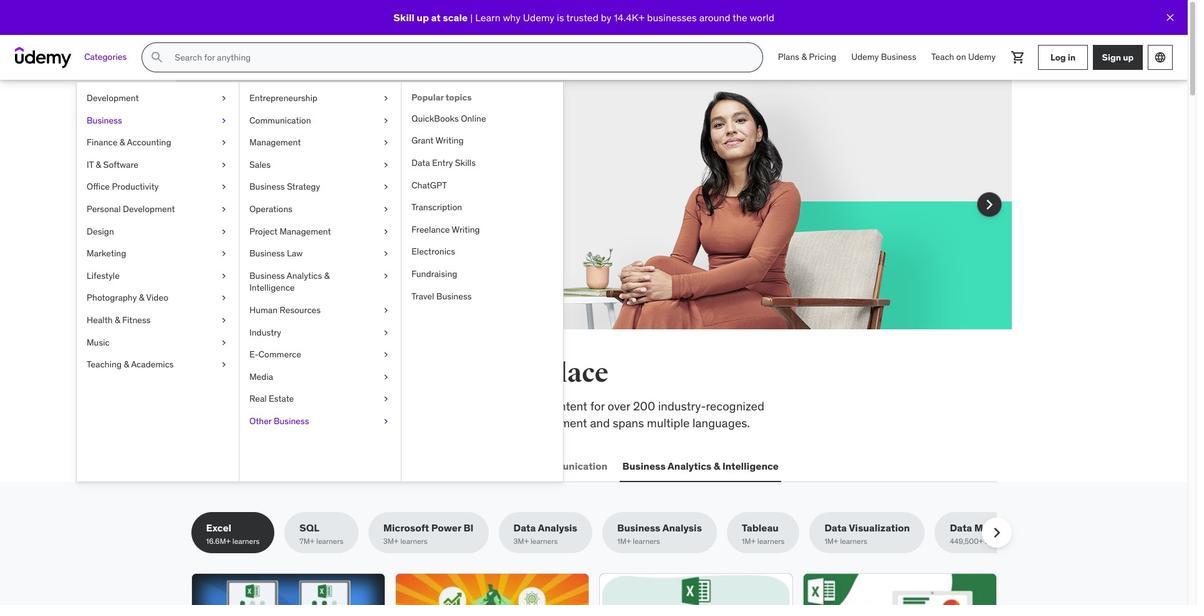 Task type: locate. For each thing, give the bounding box(es) containing it.
1 vertical spatial analytics
[[668, 459, 712, 472]]

2 horizontal spatial udemy
[[969, 51, 996, 63]]

up left at
[[417, 11, 429, 24]]

analytics down law
[[287, 270, 322, 281]]

xsmall image for industry
[[381, 327, 391, 339]]

xsmall image inside other business link
[[381, 415, 391, 428]]

real estate
[[250, 393, 294, 404]]

3 1m+ from the left
[[825, 537, 839, 546]]

intelligence down languages.
[[723, 459, 779, 472]]

microsoft power bi 3m+ learners
[[383, 522, 474, 546]]

& right plans in the right of the page
[[802, 51, 807, 63]]

xsmall image
[[219, 92, 229, 105], [219, 115, 229, 127], [381, 159, 391, 171], [381, 181, 391, 193], [219, 203, 229, 216], [381, 226, 391, 238], [219, 248, 229, 260], [381, 248, 391, 260], [219, 270, 229, 282], [219, 292, 229, 304], [219, 314, 229, 327], [381, 327, 391, 339], [381, 349, 391, 361], [219, 359, 229, 371], [381, 393, 391, 405]]

0 horizontal spatial analytics
[[287, 270, 322, 281]]

and
[[590, 415, 610, 430]]

business inside travel business link
[[437, 290, 472, 302]]

1 vertical spatial up
[[1124, 52, 1134, 63]]

xsmall image inside e-commerce link
[[381, 349, 391, 361]]

0 vertical spatial skills
[[277, 357, 345, 389]]

your up 'strategy'
[[285, 165, 307, 180]]

xsmall image inside it & software link
[[219, 159, 229, 171]]

design link
[[77, 221, 239, 243]]

udemy right pricing
[[852, 51, 879, 63]]

& right teaching
[[124, 359, 129, 370]]

1 vertical spatial in
[[464, 357, 489, 389]]

for up business strategy
[[267, 165, 282, 180]]

xsmall image for business
[[219, 115, 229, 127]]

1 learners from the left
[[233, 537, 260, 546]]

16.6m+
[[206, 537, 231, 546]]

1 vertical spatial development
[[123, 203, 175, 215]]

e-commerce
[[250, 349, 301, 360]]

5 learners from the left
[[633, 537, 660, 546]]

learning
[[236, 134, 328, 160]]

0 horizontal spatial 1m+
[[618, 537, 631, 546]]

data up 449,500+
[[950, 522, 973, 534]]

communication down entrepreneurship at top
[[250, 115, 311, 126]]

1 vertical spatial communication
[[532, 459, 608, 472]]

shopping cart with 0 items image
[[1011, 50, 1026, 65]]

you up to
[[350, 357, 395, 389]]

xsmall image inside 'business strategy' "link"
[[381, 181, 391, 193]]

data left the visualization
[[825, 522, 847, 534]]

xsmall image inside media link
[[381, 371, 391, 383]]

4 learners from the left
[[531, 537, 558, 546]]

& right it at top
[[96, 159, 101, 170]]

xsmall image inside the lifestyle link
[[219, 270, 229, 282]]

0 horizontal spatial up
[[417, 11, 429, 24]]

office productivity link
[[77, 176, 239, 198]]

xsmall image inside business analytics & intelligence link
[[381, 270, 391, 282]]

you for gets
[[422, 134, 458, 160]]

chatgpt link
[[402, 174, 563, 197]]

xsmall image inside office productivity link
[[219, 181, 229, 193]]

choose a language image
[[1155, 51, 1167, 64]]

data for modeling
[[950, 522, 973, 534]]

other business
[[250, 415, 309, 427]]

xsmall image inside human resources link
[[381, 304, 391, 317]]

personal development
[[87, 203, 175, 215]]

0 vertical spatial communication
[[250, 115, 311, 126]]

udemy
[[523, 11, 555, 24], [852, 51, 879, 63], [969, 51, 996, 63]]

data inside other business element
[[412, 157, 430, 168]]

data inside data visualization 1m+ learners
[[825, 522, 847, 534]]

1m+ inside tableau 1m+ learners
[[742, 537, 756, 546]]

2 1m+ from the left
[[742, 537, 756, 546]]

spans
[[613, 415, 644, 430]]

marketing
[[87, 248, 126, 259]]

skill
[[394, 11, 415, 24]]

udemy left is
[[523, 11, 555, 24]]

1 horizontal spatial 3m+
[[514, 537, 529, 546]]

writing down quickbooks online
[[436, 135, 464, 146]]

analysis inside data analysis 3m+ learners
[[538, 522, 578, 534]]

0 horizontal spatial intelligence
[[250, 282, 295, 293]]

intelligence
[[250, 282, 295, 293], [723, 459, 779, 472]]

data
[[412, 157, 430, 168], [514, 522, 536, 534], [825, 522, 847, 534], [950, 522, 973, 534]]

topics
[[446, 92, 472, 103]]

learners
[[233, 537, 260, 546], [316, 537, 344, 546], [401, 537, 428, 546], [531, 537, 558, 546], [633, 537, 660, 546], [758, 537, 785, 546], [841, 537, 868, 546], [986, 537, 1013, 546]]

xsmall image inside finance & accounting link
[[219, 137, 229, 149]]

supports
[[328, 415, 375, 430]]

analytics down multiple
[[668, 459, 712, 472]]

writing down transcription link
[[452, 224, 480, 235]]

skills right entry
[[455, 157, 476, 168]]

intelligence up "human" at the left
[[250, 282, 295, 293]]

finance
[[87, 137, 118, 148]]

media
[[250, 371, 273, 382]]

business inside "business law" link
[[250, 248, 285, 259]]

& down languages.
[[714, 459, 721, 472]]

project management
[[250, 226, 331, 237]]

business analytics & intelligence down languages.
[[623, 459, 779, 472]]

1 horizontal spatial udemy
[[852, 51, 879, 63]]

project management link
[[240, 221, 401, 243]]

you for skills
[[350, 357, 395, 389]]

xsmall image for marketing
[[219, 248, 229, 260]]

1 horizontal spatial 1m+
[[742, 537, 756, 546]]

future).
[[405, 165, 443, 180]]

1m+ inside data visualization 1m+ learners
[[825, 537, 839, 546]]

0 vertical spatial up
[[417, 11, 429, 24]]

0 vertical spatial writing
[[436, 135, 464, 146]]

for up and
[[591, 399, 605, 414]]

bi
[[464, 522, 474, 534]]

freelance writing link
[[402, 219, 563, 241]]

tableau
[[742, 522, 779, 534]]

project
[[250, 226, 278, 237]]

0 vertical spatial intelligence
[[250, 282, 295, 293]]

analytics inside business analytics & intelligence
[[287, 270, 322, 281]]

& right health
[[115, 314, 120, 326]]

xsmall image inside marketing link
[[219, 248, 229, 260]]

0 horizontal spatial business analytics & intelligence
[[250, 270, 330, 293]]

xsmall image for lifestyle
[[219, 270, 229, 282]]

xsmall image inside photography & video link
[[219, 292, 229, 304]]

14.4k+
[[614, 11, 645, 24]]

xsmall image for sales
[[381, 159, 391, 171]]

the left world
[[733, 11, 748, 24]]

1 horizontal spatial up
[[1124, 52, 1134, 63]]

need
[[399, 357, 460, 389]]

1 horizontal spatial business analytics & intelligence
[[623, 459, 779, 472]]

xsmall image for business law
[[381, 248, 391, 260]]

communication down development
[[532, 459, 608, 472]]

0 horizontal spatial skills
[[236, 165, 264, 180]]

& for accounting
[[120, 137, 125, 148]]

0 horizontal spatial 3m+
[[383, 537, 399, 546]]

finance & accounting
[[87, 137, 171, 148]]

xsmall image inside development link
[[219, 92, 229, 105]]

leadership
[[387, 459, 440, 472]]

& right 'finance'
[[120, 137, 125, 148]]

1 horizontal spatial for
[[591, 399, 605, 414]]

communication for the communication button
[[532, 459, 608, 472]]

management up law
[[280, 226, 331, 237]]

1m+ inside business analysis 1m+ learners
[[618, 537, 631, 546]]

xsmall image for other business
[[381, 415, 391, 428]]

finance & accounting link
[[77, 132, 239, 154]]

skills up started
[[236, 165, 264, 180]]

2 3m+ from the left
[[514, 537, 529, 546]]

8 learners from the left
[[986, 537, 1013, 546]]

business analytics & intelligence up human resources
[[250, 270, 330, 293]]

over
[[608, 399, 631, 414]]

0 horizontal spatial communication
[[250, 115, 311, 126]]

carousel element
[[176, 80, 1012, 359]]

the up real
[[233, 357, 273, 389]]

close image
[[1165, 11, 1177, 24]]

6 learners from the left
[[758, 537, 785, 546]]

sign
[[1103, 52, 1122, 63]]

2 learners from the left
[[316, 537, 344, 546]]

businesses
[[647, 11, 697, 24]]

business analytics & intelligence inside button
[[623, 459, 779, 472]]

xsmall image inside design link
[[219, 226, 229, 238]]

management link
[[240, 132, 401, 154]]

business inside business analytics & intelligence button
[[623, 459, 666, 472]]

0 vertical spatial you
[[422, 134, 458, 160]]

xsmall image inside the personal development link
[[219, 203, 229, 216]]

1 horizontal spatial analytics
[[668, 459, 712, 472]]

in right log
[[1068, 52, 1076, 63]]

business strategy link
[[240, 176, 401, 198]]

present
[[310, 165, 351, 180]]

skills up workplace
[[277, 357, 345, 389]]

1 vertical spatial writing
[[452, 224, 480, 235]]

xsmall image for business analytics & intelligence
[[381, 270, 391, 282]]

accounting
[[127, 137, 171, 148]]

up right sign
[[1124, 52, 1134, 63]]

law
[[287, 248, 303, 259]]

xsmall image inside real estate link
[[381, 393, 391, 405]]

at
[[431, 11, 441, 24]]

lifestyle
[[87, 270, 120, 281]]

microsoft
[[383, 522, 429, 534]]

analytics inside business analytics & intelligence button
[[668, 459, 712, 472]]

learners inside microsoft power bi 3m+ learners
[[401, 537, 428, 546]]

xsmall image
[[381, 92, 391, 105], [381, 115, 391, 127], [219, 137, 229, 149], [381, 137, 391, 149], [219, 159, 229, 171], [219, 181, 229, 193], [381, 203, 391, 216], [219, 226, 229, 238], [381, 270, 391, 282], [381, 304, 391, 317], [219, 337, 229, 349], [381, 371, 391, 383], [381, 415, 391, 428]]

you down quickbooks
[[422, 134, 458, 160]]

log in
[[1051, 52, 1076, 63]]

xsmall image inside business link
[[219, 115, 229, 127]]

analysis
[[538, 522, 578, 534], [663, 522, 702, 534]]

0 horizontal spatial your
[[285, 165, 307, 180]]

development for personal
[[123, 203, 175, 215]]

development down 'categories' dropdown button
[[87, 92, 139, 104]]

1 horizontal spatial analysis
[[663, 522, 702, 534]]

development inside button
[[217, 459, 281, 472]]

started
[[236, 182, 274, 197]]

data inside data modeling 449,500+ learners
[[950, 522, 973, 534]]

1 horizontal spatial your
[[379, 165, 402, 180]]

1 horizontal spatial in
[[1068, 52, 1076, 63]]

xsmall image inside sales link
[[381, 159, 391, 171]]

xsmall image for photography & video
[[219, 292, 229, 304]]

1 horizontal spatial you
[[422, 134, 458, 160]]

2 vertical spatial development
[[217, 459, 281, 472]]

udemy right on
[[969, 51, 996, 63]]

xsmall image inside operations "link"
[[381, 203, 391, 216]]

2 horizontal spatial 1m+
[[825, 537, 839, 546]]

xsmall image for human resources
[[381, 304, 391, 317]]

1 horizontal spatial intelligence
[[723, 459, 779, 472]]

1 vertical spatial skills
[[337, 399, 364, 414]]

xsmall image for communication
[[381, 115, 391, 127]]

learners inside data analysis 3m+ learners
[[531, 537, 558, 546]]

entrepreneurship
[[250, 92, 318, 104]]

up inside "link"
[[1124, 52, 1134, 63]]

for inside covering critical workplace skills to technical topics, including prep content for over 200 industry-recognized certifications, our catalog supports well-rounded professional development and spans multiple languages.
[[591, 399, 605, 414]]

(and
[[354, 165, 377, 180]]

xsmall image for operations
[[381, 203, 391, 216]]

communication button
[[530, 451, 610, 481]]

xsmall image inside management link
[[381, 137, 391, 149]]

plans
[[778, 51, 800, 63]]

1 1m+ from the left
[[618, 537, 631, 546]]

1 vertical spatial you
[[350, 357, 395, 389]]

0 horizontal spatial analysis
[[538, 522, 578, 534]]

1 analysis from the left
[[538, 522, 578, 534]]

plans & pricing link
[[771, 42, 844, 72]]

& left video
[[139, 292, 144, 303]]

xsmall image inside the communication link
[[381, 115, 391, 127]]

0 horizontal spatial the
[[233, 357, 273, 389]]

business inside other business link
[[274, 415, 309, 427]]

1 horizontal spatial the
[[733, 11, 748, 24]]

xsmall image inside the music link
[[219, 337, 229, 349]]

business
[[881, 51, 917, 63], [87, 115, 122, 126], [250, 181, 285, 192], [250, 248, 285, 259], [250, 270, 285, 281], [437, 290, 472, 302], [274, 415, 309, 427], [623, 459, 666, 472], [618, 522, 661, 534]]

lifestyle link
[[77, 265, 239, 287]]

business inside 'udemy business' link
[[881, 51, 917, 63]]

data inside data analysis 3m+ learners
[[514, 522, 536, 534]]

development right web
[[217, 459, 281, 472]]

0 horizontal spatial for
[[267, 165, 282, 180]]

analysis for business analysis
[[663, 522, 702, 534]]

data left entry
[[412, 157, 430, 168]]

|
[[470, 11, 473, 24]]

operations
[[250, 203, 293, 215]]

electronics
[[412, 246, 455, 257]]

categories button
[[77, 42, 134, 72]]

0 vertical spatial business analytics & intelligence
[[250, 270, 330, 293]]

our
[[266, 415, 283, 430]]

prep
[[520, 399, 544, 414]]

estate
[[269, 393, 294, 404]]

xsmall image for real estate
[[381, 393, 391, 405]]

449,500+
[[950, 537, 984, 546]]

1 horizontal spatial communication
[[532, 459, 608, 472]]

skills up supports
[[337, 399, 364, 414]]

management up sales
[[250, 137, 301, 148]]

you inside learning that gets you skills for your present (and your future). get started with us.
[[422, 134, 458, 160]]

& down "business law" link
[[324, 270, 330, 281]]

&
[[802, 51, 807, 63], [120, 137, 125, 148], [96, 159, 101, 170], [324, 270, 330, 281], [139, 292, 144, 303], [115, 314, 120, 326], [124, 359, 129, 370], [714, 459, 721, 472]]

your right the (and
[[379, 165, 402, 180]]

sql 7m+ learners
[[300, 522, 344, 546]]

development down office productivity link
[[123, 203, 175, 215]]

data analysis 3m+ learners
[[514, 522, 578, 546]]

xsmall image inside "business law" link
[[381, 248, 391, 260]]

xsmall image inside "industry" link
[[381, 327, 391, 339]]

udemy image
[[15, 47, 72, 68]]

it & software
[[87, 159, 138, 170]]

xsmall image inside the health & fitness link
[[219, 314, 229, 327]]

skills
[[277, 357, 345, 389], [337, 399, 364, 414]]

marketing link
[[77, 243, 239, 265]]

1 vertical spatial intelligence
[[723, 459, 779, 472]]

writing for freelance writing
[[452, 224, 480, 235]]

analysis inside business analysis 1m+ learners
[[663, 522, 702, 534]]

your
[[285, 165, 307, 180], [379, 165, 402, 180]]

1 vertical spatial business analytics & intelligence
[[623, 459, 779, 472]]

the
[[733, 11, 748, 24], [233, 357, 273, 389]]

xsmall image inside entrepreneurship link
[[381, 92, 391, 105]]

grant
[[412, 135, 434, 146]]

web development button
[[191, 451, 284, 481]]

electronics link
[[402, 241, 563, 263]]

1 vertical spatial the
[[233, 357, 273, 389]]

1 3m+ from the left
[[383, 537, 399, 546]]

teaching
[[87, 359, 122, 370]]

learners inside 'excel 16.6m+ learners'
[[233, 537, 260, 546]]

xsmall image inside teaching & academics link
[[219, 359, 229, 371]]

in up including
[[464, 357, 489, 389]]

0 horizontal spatial udemy
[[523, 11, 555, 24]]

log
[[1051, 52, 1066, 63]]

7 learners from the left
[[841, 537, 868, 546]]

place
[[543, 357, 609, 389]]

1 vertical spatial for
[[591, 399, 605, 414]]

0 vertical spatial for
[[267, 165, 282, 180]]

0 vertical spatial analytics
[[287, 270, 322, 281]]

0 vertical spatial management
[[250, 137, 301, 148]]

why
[[503, 11, 521, 24]]

travel business
[[412, 290, 472, 302]]

xsmall image inside project management link
[[381, 226, 391, 238]]

3 learners from the left
[[401, 537, 428, 546]]

2 analysis from the left
[[663, 522, 702, 534]]

1 horizontal spatial skills
[[455, 157, 476, 168]]

intelligence inside button
[[723, 459, 779, 472]]

0 horizontal spatial you
[[350, 357, 395, 389]]

data right "bi"
[[514, 522, 536, 534]]

entry
[[432, 157, 453, 168]]

next image
[[987, 523, 1007, 543]]

communication inside button
[[532, 459, 608, 472]]



Task type: describe. For each thing, give the bounding box(es) containing it.
3m+ inside data analysis 3m+ learners
[[514, 537, 529, 546]]

it
[[87, 159, 94, 170]]

pricing
[[809, 51, 837, 63]]

freelance
[[412, 224, 450, 235]]

3m+ inside microsoft power bi 3m+ learners
[[383, 537, 399, 546]]

log in link
[[1039, 45, 1089, 70]]

xsmall image for project management
[[381, 226, 391, 238]]

travel business link
[[402, 285, 563, 308]]

xsmall image for music
[[219, 337, 229, 349]]

music link
[[77, 332, 239, 354]]

& for pricing
[[802, 51, 807, 63]]

next image
[[980, 195, 1000, 215]]

online
[[461, 113, 486, 124]]

productivity
[[112, 181, 159, 192]]

development for web
[[217, 459, 281, 472]]

skills inside data entry skills link
[[455, 157, 476, 168]]

fundraising
[[412, 268, 457, 279]]

& for video
[[139, 292, 144, 303]]

learners inside data visualization 1m+ learners
[[841, 537, 868, 546]]

power
[[432, 522, 462, 534]]

covering
[[191, 399, 239, 414]]

7m+
[[300, 537, 315, 546]]

analytics for business analytics & intelligence link
[[287, 270, 322, 281]]

transcription link
[[402, 197, 563, 219]]

intelligence for business analytics & intelligence link
[[250, 282, 295, 293]]

1m+ for business analysis
[[618, 537, 631, 546]]

skills inside learning that gets you skills for your present (and your future). get started with us.
[[236, 165, 264, 180]]

design
[[87, 226, 114, 237]]

data for visualization
[[825, 522, 847, 534]]

covering critical workplace skills to technical topics, including prep content for over 200 industry-recognized certifications, our catalog supports well-rounded professional development and spans multiple languages.
[[191, 399, 765, 430]]

xsmall image for it & software
[[219, 159, 229, 171]]

0 vertical spatial the
[[733, 11, 748, 24]]

analytics for business analytics & intelligence button
[[668, 459, 712, 472]]

business analytics & intelligence for business analytics & intelligence button
[[623, 459, 779, 472]]

it & software link
[[77, 154, 239, 176]]

teach on udemy link
[[924, 42, 1004, 72]]

xsmall image for health & fitness
[[219, 314, 229, 327]]

music
[[87, 337, 110, 348]]

1 vertical spatial management
[[280, 226, 331, 237]]

video
[[146, 292, 168, 303]]

multiple
[[647, 415, 690, 430]]

data for entry
[[412, 157, 430, 168]]

skills inside covering critical workplace skills to technical topics, including prep content for over 200 industry-recognized certifications, our catalog supports well-rounded professional development and spans multiple languages.
[[337, 399, 364, 414]]

fitness
[[122, 314, 151, 326]]

data visualization 1m+ learners
[[825, 522, 910, 546]]

learners inside business analysis 1m+ learners
[[633, 537, 660, 546]]

& inside button
[[714, 459, 721, 472]]

real
[[250, 393, 267, 404]]

web
[[194, 459, 215, 472]]

business inside business link
[[87, 115, 122, 126]]

data entry skills
[[412, 157, 476, 168]]

business law link
[[240, 243, 401, 265]]

get
[[446, 165, 465, 180]]

content
[[547, 399, 588, 414]]

development link
[[77, 87, 239, 110]]

industry link
[[240, 322, 401, 344]]

trusted
[[567, 11, 599, 24]]

communication for the communication link
[[250, 115, 311, 126]]

e-commerce link
[[240, 344, 401, 366]]

health & fitness
[[87, 314, 151, 326]]

travel
[[412, 290, 434, 302]]

business analytics & intelligence button
[[620, 451, 782, 481]]

xsmall image for development
[[219, 92, 229, 105]]

xsmall image for business strategy
[[381, 181, 391, 193]]

intelligence for business analytics & intelligence button
[[723, 459, 779, 472]]

transcription
[[412, 202, 462, 213]]

xsmall image for e-commerce
[[381, 349, 391, 361]]

topic filters element
[[191, 512, 1034, 553]]

business analytics & intelligence link
[[240, 265, 401, 299]]

teach
[[932, 51, 955, 63]]

industry
[[250, 327, 281, 338]]

xsmall image for media
[[381, 371, 391, 383]]

modeling
[[975, 522, 1019, 534]]

business inside business analysis 1m+ learners
[[618, 522, 661, 534]]

data for analysis
[[514, 522, 536, 534]]

business strategy
[[250, 181, 320, 192]]

popular
[[412, 92, 444, 103]]

up for sign
[[1124, 52, 1134, 63]]

office
[[87, 181, 110, 192]]

resources
[[280, 304, 321, 316]]

xsmall image for office productivity
[[219, 181, 229, 193]]

xsmall image for design
[[219, 226, 229, 238]]

Search for anything text field
[[172, 47, 748, 68]]

data entry skills link
[[402, 152, 563, 174]]

sales
[[250, 159, 271, 170]]

with
[[277, 182, 299, 197]]

& for academics
[[124, 359, 129, 370]]

analysis for data analysis
[[538, 522, 578, 534]]

media link
[[240, 366, 401, 388]]

fundraising link
[[402, 263, 563, 285]]

xsmall image for management
[[381, 137, 391, 149]]

learners inside data modeling 449,500+ learners
[[986, 537, 1013, 546]]

for inside learning that gets you skills for your present (and your future). get started with us.
[[267, 165, 282, 180]]

1 your from the left
[[285, 165, 307, 180]]

learning that gets you skills for your present (and your future). get started with us.
[[236, 134, 465, 197]]

learners inside tableau 1m+ learners
[[758, 537, 785, 546]]

xsmall image for finance & accounting
[[219, 137, 229, 149]]

including
[[469, 399, 517, 414]]

world
[[750, 11, 775, 24]]

learners inside sql 7m+ learners
[[316, 537, 344, 546]]

xsmall image for entrepreneurship
[[381, 92, 391, 105]]

commerce
[[259, 349, 301, 360]]

all the skills you need in one place
[[191, 357, 609, 389]]

teaching & academics
[[87, 359, 174, 370]]

critical
[[241, 399, 277, 414]]

other business element
[[401, 82, 563, 482]]

business analytics & intelligence for business analytics & intelligence link
[[250, 270, 330, 293]]

xsmall image for teaching & academics
[[219, 359, 229, 371]]

office productivity
[[87, 181, 159, 192]]

submit search image
[[150, 50, 165, 65]]

real estate link
[[240, 388, 401, 410]]

technical
[[380, 399, 428, 414]]

up for skill
[[417, 11, 429, 24]]

writing for grant writing
[[436, 135, 464, 146]]

excel
[[206, 522, 231, 534]]

quickbooks online
[[412, 113, 486, 124]]

us.
[[302, 182, 317, 197]]

learn
[[475, 11, 501, 24]]

xsmall image for personal development
[[219, 203, 229, 216]]

0 vertical spatial development
[[87, 92, 139, 104]]

0 vertical spatial in
[[1068, 52, 1076, 63]]

human resources
[[250, 304, 321, 316]]

around
[[700, 11, 731, 24]]

business inside business analytics & intelligence link
[[250, 270, 285, 281]]

0 horizontal spatial in
[[464, 357, 489, 389]]

business inside 'business strategy' "link"
[[250, 181, 285, 192]]

skill up at scale | learn why udemy is trusted by 14.4k+ businesses around the world
[[394, 11, 775, 24]]

visualization
[[849, 522, 910, 534]]

topics,
[[430, 399, 466, 414]]

quickbooks
[[412, 113, 459, 124]]

1m+ for data visualization
[[825, 537, 839, 546]]

2 your from the left
[[379, 165, 402, 180]]

well-
[[378, 415, 404, 430]]

all
[[191, 357, 228, 389]]

excel 16.6m+ learners
[[206, 522, 260, 546]]

& for fitness
[[115, 314, 120, 326]]

catalog
[[286, 415, 325, 430]]

chatgpt
[[412, 179, 447, 191]]

& for software
[[96, 159, 101, 170]]

workplace
[[280, 399, 334, 414]]

grant writing link
[[402, 130, 563, 152]]

sign up
[[1103, 52, 1134, 63]]



Task type: vqa. For each thing, say whether or not it's contained in the screenshot.
40,000
no



